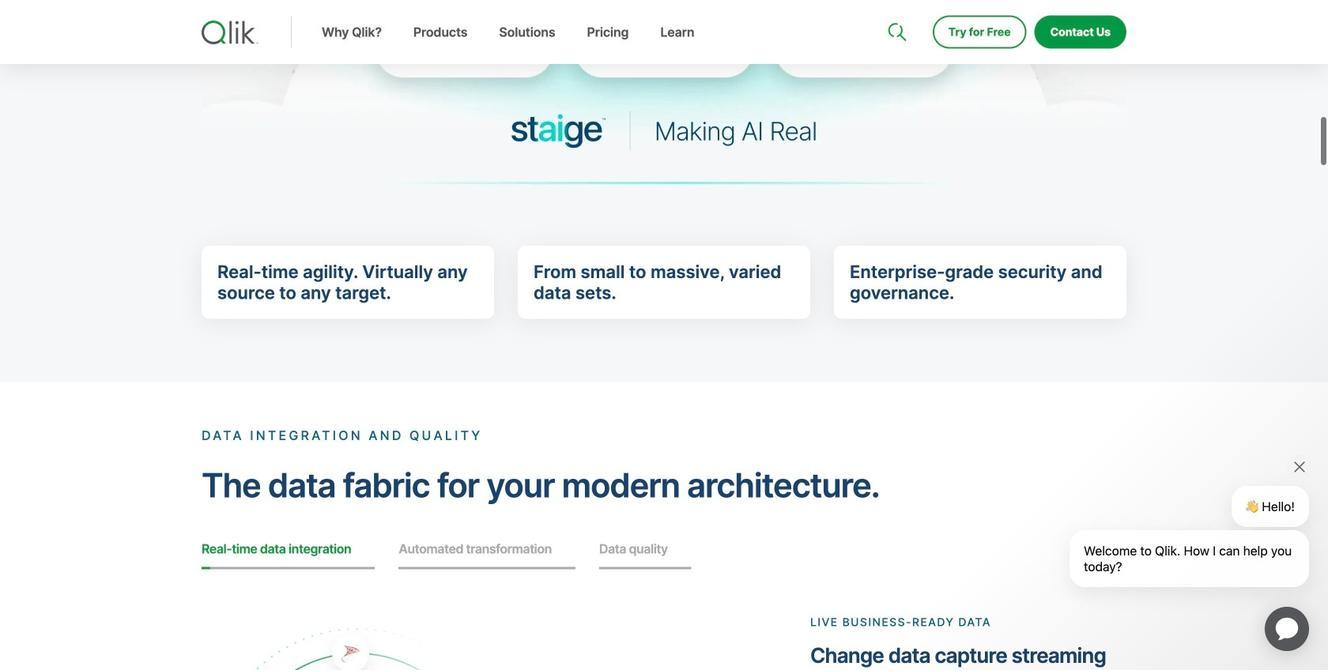 Task type: locate. For each thing, give the bounding box(es) containing it.
data integration platform  - qlik image
[[202, 0, 1127, 283], [202, 0, 1127, 221]]

application
[[1246, 588, 1328, 670]]

support image
[[889, 0, 902, 13]]

qlik image
[[202, 21, 259, 44]]



Task type: describe. For each thing, give the bounding box(es) containing it.
login image
[[1076, 0, 1089, 13]]



Task type: vqa. For each thing, say whether or not it's contained in the screenshot.
Qlik image
yes



